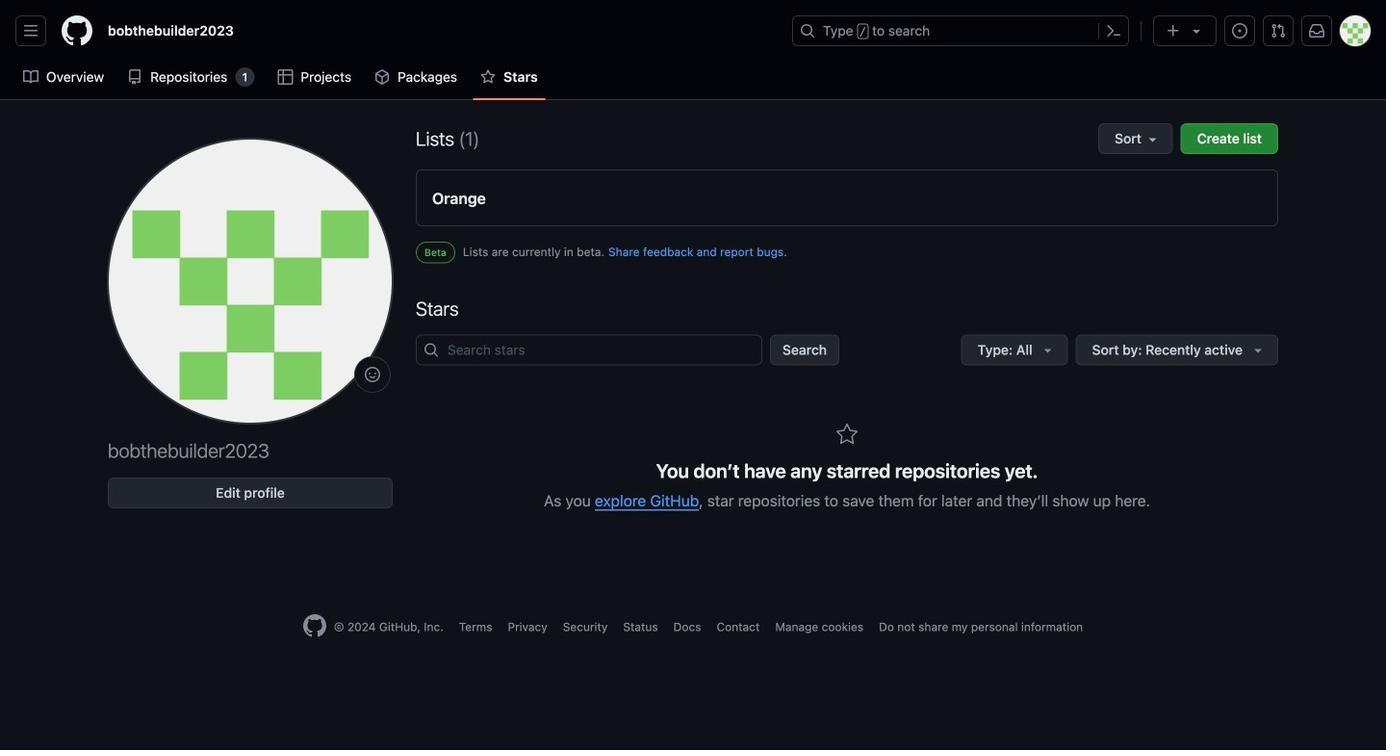 Task type: vqa. For each thing, say whether or not it's contained in the screenshot.
The Base
no



Task type: locate. For each thing, give the bounding box(es) containing it.
table image
[[278, 69, 293, 85]]

0 horizontal spatial triangle down image
[[1189, 23, 1205, 39]]

0 vertical spatial triangle down image
[[1189, 23, 1205, 39]]

triangle down image
[[1041, 342, 1056, 358]]

triangle down image
[[1189, 23, 1205, 39], [1251, 342, 1266, 358]]

package image
[[375, 69, 390, 85]]

1 horizontal spatial triangle down image
[[1251, 342, 1266, 358]]

issue opened image
[[1233, 23, 1248, 39]]

Search stars search field
[[416, 335, 763, 365]]

search image
[[424, 342, 439, 358]]

1 vertical spatial triangle down image
[[1251, 342, 1266, 358]]



Task type: describe. For each thing, give the bounding box(es) containing it.
homepage image
[[62, 15, 92, 46]]

star image
[[836, 423, 859, 446]]

plus image
[[1166, 23, 1182, 39]]

repo image
[[127, 69, 143, 85]]

feature release label: beta element
[[416, 242, 455, 263]]

star image
[[481, 69, 496, 85]]

change your avatar image
[[108, 139, 393, 424]]

smiley image
[[365, 367, 380, 382]]

book image
[[23, 69, 39, 85]]

command palette image
[[1107, 23, 1122, 39]]

notifications image
[[1310, 23, 1325, 39]]

git pull request image
[[1271, 23, 1287, 39]]

homepage image
[[303, 614, 326, 637]]



